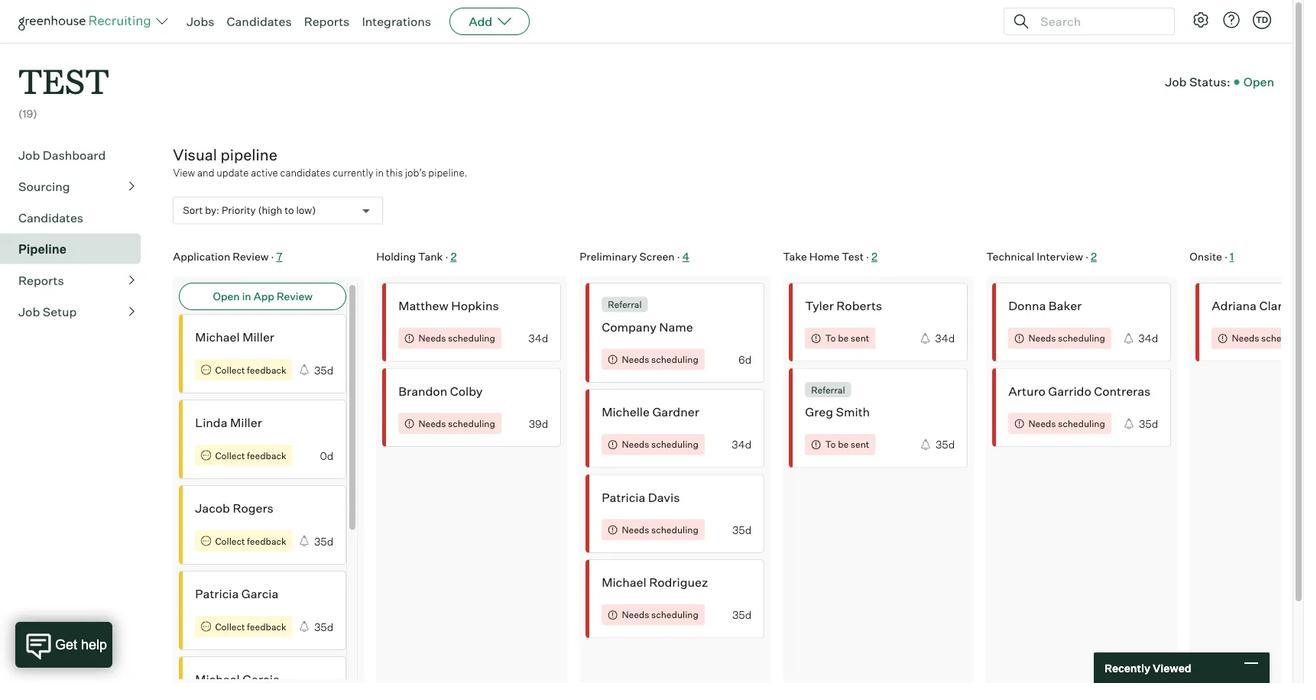 Task type: describe. For each thing, give the bounding box(es) containing it.
scheduling for michelle gardner
[[652, 439, 699, 450]]

setup
[[43, 304, 77, 319]]

needs for arturo garrido contreras
[[1029, 418, 1057, 429]]

sent for 35d
[[851, 439, 870, 450]]

garrido
[[1049, 383, 1092, 399]]

to for 35d
[[826, 439, 836, 450]]

adriana clark
[[1212, 298, 1290, 313]]

smith
[[836, 404, 870, 420]]

Search text field
[[1037, 10, 1161, 33]]

· for brandon colby
[[445, 250, 448, 263]]

scheduling for donna baker
[[1059, 332, 1106, 344]]

arturo
[[1009, 383, 1046, 399]]

add
[[469, 14, 493, 29]]

brandon
[[399, 383, 448, 399]]

michael rodriguez
[[602, 575, 708, 590]]

michelle
[[602, 404, 650, 420]]

needs for patricia davis
[[622, 524, 650, 536]]

technical interview · 2
[[987, 250, 1097, 263]]

4
[[683, 250, 690, 263]]

michael for michael miller
[[195, 329, 240, 345]]

collect feedback for michael
[[215, 364, 287, 375]]

needs scheduling for patricia davis
[[622, 524, 699, 536]]

1 horizontal spatial candidates
[[227, 14, 292, 29]]

jacob rogers
[[195, 501, 274, 516]]

michael miller
[[195, 329, 275, 345]]

configure image
[[1192, 11, 1211, 29]]

screen
[[640, 250, 675, 263]]

sourcing
[[18, 179, 70, 194]]

collect for michael
[[215, 364, 245, 375]]

· for arturo garrido contreras
[[1086, 250, 1089, 263]]

pipeline.
[[429, 166, 468, 179]]

7
[[276, 250, 283, 263]]

job status:
[[1166, 74, 1231, 90]]

colby
[[450, 383, 483, 399]]

0 vertical spatial reports link
[[304, 14, 350, 29]]

take
[[783, 250, 807, 263]]

6d
[[739, 353, 752, 366]]

2 for matthew
[[451, 250, 457, 263]]

job for job status:
[[1166, 74, 1187, 90]]

scheduling for matthew hopkins
[[448, 332, 495, 344]]

job dashboard link
[[18, 146, 135, 164]]

linda
[[195, 415, 228, 430]]

td
[[1256, 15, 1269, 25]]

this
[[386, 166, 403, 179]]

adriana
[[1212, 298, 1257, 313]]

interview
[[1037, 250, 1084, 263]]

rodriguez
[[649, 575, 708, 590]]

jacob
[[195, 501, 230, 516]]

scheduling for michael rodriguez
[[652, 609, 699, 621]]

michelle gardner
[[602, 404, 700, 420]]

integrations
[[362, 14, 431, 29]]

1 vertical spatial candidates
[[18, 210, 83, 225]]

0 horizontal spatial candidates link
[[18, 209, 135, 227]]

tank
[[418, 250, 443, 263]]

integrations link
[[362, 14, 431, 29]]

1 vertical spatial in
[[242, 290, 251, 303]]

open for open
[[1244, 74, 1275, 90]]

feedback for linda miller
[[247, 450, 287, 461]]

scheduling for brandon colby
[[448, 418, 495, 429]]

visual pipeline view and update active candidates currently in this job's pipeline.
[[173, 145, 468, 179]]

collect for jacob
[[215, 535, 245, 547]]

td button
[[1250, 8, 1275, 32]]

open for open in app review
[[213, 290, 240, 303]]

needs scheduling for arturo garrido contreras
[[1029, 418, 1106, 429]]

job's
[[405, 166, 426, 179]]

needs scheduling for michael rodriguez
[[622, 609, 699, 621]]

referral for company
[[608, 299, 642, 310]]

holding tank · 2
[[376, 250, 457, 263]]

scheduling down name
[[652, 353, 699, 365]]

donna
[[1009, 298, 1047, 313]]

needs for adriana clark
[[1232, 332, 1260, 344]]

and
[[197, 166, 215, 179]]

linda miller
[[195, 415, 262, 430]]

to be sent for 34d
[[826, 332, 870, 344]]

1 vertical spatial review
[[277, 290, 313, 303]]

collect feedback for jacob
[[215, 535, 287, 547]]

viewed
[[1153, 662, 1192, 675]]

open in app review
[[213, 290, 313, 303]]

be for 35d
[[838, 439, 849, 450]]

currently
[[333, 166, 374, 179]]

39d
[[529, 417, 549, 430]]

needs for brandon colby
[[419, 418, 446, 429]]

needs scheduling for michelle gardner
[[622, 439, 699, 450]]

take home test · 2
[[783, 250, 878, 263]]

4 · from the left
[[866, 250, 870, 263]]

open in app review link
[[179, 283, 347, 310]]

patricia garcia
[[195, 586, 279, 602]]

feedback for michael miller
[[247, 364, 287, 375]]

recently viewed
[[1105, 662, 1192, 675]]

test link
[[18, 43, 109, 106]]

needs for michelle gardner
[[622, 439, 650, 450]]

needs scheduling for donna baker
[[1029, 332, 1106, 344]]

0 vertical spatial reports
[[304, 14, 350, 29]]

collect for linda
[[215, 450, 245, 461]]

sort
[[183, 205, 203, 217]]

6 · from the left
[[1225, 250, 1228, 263]]

low)
[[296, 205, 316, 217]]

greg
[[805, 404, 834, 420]]

sent for 34d
[[851, 332, 870, 344]]

pipeline link
[[18, 240, 135, 258]]

needs for michael rodriguez
[[622, 609, 650, 621]]

greg smith
[[805, 404, 870, 420]]

test (19)
[[18, 58, 109, 121]]

onsite · 1
[[1190, 250, 1234, 263]]

davis
[[648, 490, 680, 505]]

test
[[18, 58, 109, 103]]

tyler roberts
[[805, 298, 883, 313]]

to
[[285, 205, 294, 217]]

needs scheduling for adriana clark
[[1232, 332, 1305, 344]]

brandon colby
[[399, 383, 483, 399]]

status:
[[1190, 74, 1231, 90]]

garcia
[[242, 586, 279, 602]]

priority
[[222, 205, 256, 217]]

miller for linda miller
[[230, 415, 262, 430]]



Task type: locate. For each thing, give the bounding box(es) containing it.
needs scheduling for brandon colby
[[419, 418, 495, 429]]

to be sent down smith on the right
[[826, 439, 870, 450]]

0 horizontal spatial open
[[213, 290, 240, 303]]

pipeline
[[221, 145, 278, 164]]

2 right the "tank"
[[451, 250, 457, 263]]

1 horizontal spatial reports
[[304, 14, 350, 29]]

needs down donna baker
[[1029, 332, 1057, 344]]

feedback for patricia garcia
[[247, 621, 287, 632]]

2 to from the top
[[826, 439, 836, 450]]

1 horizontal spatial patricia
[[602, 490, 646, 505]]

1 horizontal spatial reports link
[[304, 14, 350, 29]]

referral up company
[[608, 299, 642, 310]]

job
[[1166, 74, 1187, 90], [18, 147, 40, 163], [18, 304, 40, 319]]

arturo garrido contreras
[[1009, 383, 1151, 399]]

2 collect from the top
[[215, 450, 245, 461]]

feedback down linda miller
[[247, 450, 287, 461]]

collect down patricia garcia
[[215, 621, 245, 632]]

reports left integrations link
[[304, 14, 350, 29]]

scheduling down the 'clark'
[[1262, 332, 1305, 344]]

technical
[[987, 250, 1035, 263]]

· right interview
[[1086, 250, 1089, 263]]

needs scheduling down colby
[[419, 418, 495, 429]]

scheduling down rodriguez
[[652, 609, 699, 621]]

3 · from the left
[[677, 250, 680, 263]]

35d
[[314, 363, 334, 377], [1140, 417, 1159, 430], [936, 438, 955, 451], [733, 523, 752, 537], [314, 535, 334, 548], [733, 609, 752, 622], [314, 620, 334, 634]]

1 feedback from the top
[[247, 364, 287, 375]]

candidates down the 'sourcing' on the left of the page
[[18, 210, 83, 225]]

home
[[810, 250, 840, 263]]

michael down open in app review link
[[195, 329, 240, 345]]

needs scheduling down the michael rodriguez
[[622, 609, 699, 621]]

greenhouse recruiting image
[[18, 12, 156, 31]]

to down greg smith
[[826, 439, 836, 450]]

job for job dashboard
[[18, 147, 40, 163]]

recently
[[1105, 662, 1151, 675]]

collect feedback for patricia
[[215, 621, 287, 632]]

collect down michael miller
[[215, 364, 245, 375]]

scheduling for arturo garrido contreras
[[1059, 418, 1106, 429]]

1 vertical spatial candidates link
[[18, 209, 135, 227]]

rogers
[[233, 501, 274, 516]]

collect down linda miller
[[215, 450, 245, 461]]

3 collect feedback from the top
[[215, 535, 287, 547]]

application review · 7
[[173, 250, 283, 263]]

0 vertical spatial to be sent
[[826, 332, 870, 344]]

referral up greg
[[812, 384, 846, 396]]

0 horizontal spatial patricia
[[195, 586, 239, 602]]

1 sent from the top
[[851, 332, 870, 344]]

referral
[[608, 299, 642, 310], [812, 384, 846, 396]]

be for 34d
[[838, 332, 849, 344]]

· left 7
[[271, 250, 274, 263]]

patricia left garcia
[[195, 586, 239, 602]]

needs for donna baker
[[1029, 332, 1057, 344]]

view
[[173, 166, 195, 179]]

1 2 from the left
[[451, 250, 457, 263]]

needs for matthew hopkins
[[419, 332, 446, 344]]

needs scheduling down garrido
[[1029, 418, 1106, 429]]

collect feedback
[[215, 364, 287, 375], [215, 450, 287, 461], [215, 535, 287, 547], [215, 621, 287, 632]]

review left 7
[[233, 250, 269, 263]]

0 horizontal spatial michael
[[195, 329, 240, 345]]

1 · from the left
[[271, 250, 274, 263]]

1 horizontal spatial referral
[[812, 384, 846, 396]]

needs scheduling down michelle gardner
[[622, 439, 699, 450]]

sort by: priority (high to low)
[[183, 205, 316, 217]]

referral for greg
[[812, 384, 846, 396]]

baker
[[1049, 298, 1082, 313]]

name
[[660, 319, 693, 334]]

company
[[602, 319, 657, 334]]

1 vertical spatial be
[[838, 439, 849, 450]]

td button
[[1254, 11, 1272, 29]]

jobs link
[[187, 14, 215, 29]]

0 vertical spatial referral
[[608, 299, 642, 310]]

2 sent from the top
[[851, 439, 870, 450]]

collect feedback for linda
[[215, 450, 287, 461]]

job setup link
[[18, 303, 135, 321]]

0 vertical spatial candidates
[[227, 14, 292, 29]]

needs scheduling down the davis
[[622, 524, 699, 536]]

0 vertical spatial to
[[826, 332, 836, 344]]

holding
[[376, 250, 416, 263]]

candidates link right jobs link
[[227, 14, 292, 29]]

tyler
[[805, 298, 834, 313]]

scheduling for adriana clark
[[1262, 332, 1305, 344]]

0 horizontal spatial in
[[242, 290, 251, 303]]

3 feedback from the top
[[247, 535, 287, 547]]

1 vertical spatial reports
[[18, 273, 64, 288]]

feedback for jacob rogers
[[247, 535, 287, 547]]

sourcing link
[[18, 177, 135, 196]]

4 feedback from the top
[[247, 621, 287, 632]]

scheduling down arturo garrido contreras
[[1059, 418, 1106, 429]]

1 to from the top
[[826, 332, 836, 344]]

scheduling down 'hopkins'
[[448, 332, 495, 344]]

scheduling for patricia davis
[[652, 524, 699, 536]]

contreras
[[1095, 383, 1151, 399]]

1 vertical spatial miller
[[230, 415, 262, 430]]

0 vertical spatial be
[[838, 332, 849, 344]]

(high
[[258, 205, 283, 217]]

· left 1
[[1225, 250, 1228, 263]]

collect feedback down linda miller
[[215, 450, 287, 461]]

1 horizontal spatial open
[[1244, 74, 1275, 90]]

2 horizontal spatial 2
[[1091, 250, 1097, 263]]

candidates
[[280, 166, 331, 179]]

1 horizontal spatial review
[[277, 290, 313, 303]]

company name
[[602, 319, 693, 334]]

2 for donna
[[1091, 250, 1097, 263]]

be down greg smith
[[838, 439, 849, 450]]

hopkins
[[451, 298, 499, 313]]

3 2 from the left
[[1091, 250, 1097, 263]]

in left 'app'
[[242, 290, 251, 303]]

1 to be sent from the top
[[826, 332, 870, 344]]

sent down the roberts
[[851, 332, 870, 344]]

review
[[233, 250, 269, 263], [277, 290, 313, 303]]

dashboard
[[43, 147, 106, 163]]

to down tyler on the top of the page
[[826, 332, 836, 344]]

0 vertical spatial candidates link
[[227, 14, 292, 29]]

2 right the test on the right of page
[[872, 250, 878, 263]]

1 vertical spatial to
[[826, 439, 836, 450]]

1 vertical spatial referral
[[812, 384, 846, 396]]

1 be from the top
[[838, 332, 849, 344]]

candidates link down sourcing link
[[18, 209, 135, 227]]

onsite
[[1190, 250, 1223, 263]]

feedback down rogers
[[247, 535, 287, 547]]

collect feedback down garcia
[[215, 621, 287, 632]]

by:
[[205, 205, 220, 217]]

review right 'app'
[[277, 290, 313, 303]]

0 vertical spatial in
[[376, 166, 384, 179]]

preliminary screen · 4
[[580, 250, 690, 263]]

2 right interview
[[1091, 250, 1097, 263]]

visual
[[173, 145, 217, 164]]

· left 4
[[677, 250, 680, 263]]

(19)
[[18, 107, 37, 121]]

patricia left the davis
[[602, 490, 646, 505]]

0 horizontal spatial 2
[[451, 250, 457, 263]]

patricia for patricia garcia
[[195, 586, 239, 602]]

1 vertical spatial job
[[18, 147, 40, 163]]

miller for michael miller
[[243, 329, 275, 345]]

2 be from the top
[[838, 439, 849, 450]]

jobs
[[187, 14, 215, 29]]

miller down open in app review link
[[243, 329, 275, 345]]

2 · from the left
[[445, 250, 448, 263]]

pipeline
[[18, 241, 66, 257]]

patricia
[[602, 490, 646, 505], [195, 586, 239, 602]]

collect for patricia
[[215, 621, 245, 632]]

job for job setup
[[18, 304, 40, 319]]

2 to be sent from the top
[[826, 439, 870, 450]]

update
[[217, 166, 249, 179]]

collect feedback down michael miller
[[215, 364, 287, 375]]

patricia davis
[[602, 490, 680, 505]]

donna baker
[[1009, 298, 1082, 313]]

to be sent for 35d
[[826, 439, 870, 450]]

needs down company
[[622, 353, 650, 365]]

2 vertical spatial job
[[18, 304, 40, 319]]

feedback down garcia
[[247, 621, 287, 632]]

0 vertical spatial miller
[[243, 329, 275, 345]]

1 vertical spatial sent
[[851, 439, 870, 450]]

0 horizontal spatial candidates
[[18, 210, 83, 225]]

collect feedback down rogers
[[215, 535, 287, 547]]

5 · from the left
[[1086, 250, 1089, 263]]

1 horizontal spatial in
[[376, 166, 384, 179]]

reports link left integrations link
[[304, 14, 350, 29]]

1 vertical spatial open
[[213, 290, 240, 303]]

matthew
[[399, 298, 449, 313]]

scheduling down colby
[[448, 418, 495, 429]]

matthew hopkins
[[399, 298, 499, 313]]

app
[[254, 290, 274, 303]]

2 feedback from the top
[[247, 450, 287, 461]]

in inside visual pipeline view and update active candidates currently in this job's pipeline.
[[376, 166, 384, 179]]

job left the status:
[[1166, 74, 1187, 90]]

candidates
[[227, 14, 292, 29], [18, 210, 83, 225]]

job left setup
[[18, 304, 40, 319]]

needs scheduling down baker
[[1029, 332, 1106, 344]]

1 collect from the top
[[215, 364, 245, 375]]

needs scheduling
[[419, 332, 495, 344], [1029, 332, 1106, 344], [1232, 332, 1305, 344], [622, 353, 699, 365], [419, 418, 495, 429], [1029, 418, 1106, 429], [622, 439, 699, 450], [622, 524, 699, 536], [622, 609, 699, 621]]

feedback down michael miller
[[247, 364, 287, 375]]

0 horizontal spatial review
[[233, 250, 269, 263]]

reports link up job setup link
[[18, 271, 135, 290]]

0 horizontal spatial reports
[[18, 273, 64, 288]]

1 vertical spatial michael
[[602, 575, 647, 590]]

needs down patricia davis
[[622, 524, 650, 536]]

3 collect from the top
[[215, 535, 245, 547]]

scheduling down the davis
[[652, 524, 699, 536]]

roberts
[[837, 298, 883, 313]]

gardner
[[653, 404, 700, 420]]

open left 'app'
[[213, 290, 240, 303]]

to for 34d
[[826, 332, 836, 344]]

collect down jacob rogers
[[215, 535, 245, 547]]

job dashboard
[[18, 147, 106, 163]]

candidates link
[[227, 14, 292, 29], [18, 209, 135, 227]]

0 vertical spatial open
[[1244, 74, 1275, 90]]

4 collect from the top
[[215, 621, 245, 632]]

patricia for patricia davis
[[602, 490, 646, 505]]

candidates right jobs link
[[227, 14, 292, 29]]

scheduling down gardner
[[652, 439, 699, 450]]

job setup
[[18, 304, 77, 319]]

miller right linda
[[230, 415, 262, 430]]

0 vertical spatial review
[[233, 250, 269, 263]]

2 collect feedback from the top
[[215, 450, 287, 461]]

needs down matthew
[[419, 332, 446, 344]]

·
[[271, 250, 274, 263], [445, 250, 448, 263], [677, 250, 680, 263], [866, 250, 870, 263], [1086, 250, 1089, 263], [1225, 250, 1228, 263]]

preliminary
[[580, 250, 637, 263]]

0d
[[320, 449, 334, 462]]

open right the status:
[[1244, 74, 1275, 90]]

1 horizontal spatial candidates link
[[227, 14, 292, 29]]

scheduling down baker
[[1059, 332, 1106, 344]]

· for michelle gardner
[[677, 250, 680, 263]]

1 collect feedback from the top
[[215, 364, 287, 375]]

needs down adriana clark
[[1232, 332, 1260, 344]]

needs scheduling for matthew hopkins
[[419, 332, 495, 344]]

needs scheduling down the 'clark'
[[1232, 332, 1305, 344]]

michael for michael rodriguez
[[602, 575, 647, 590]]

2 2 from the left
[[872, 250, 878, 263]]

sent
[[851, 332, 870, 344], [851, 439, 870, 450]]

michael left rodriguez
[[602, 575, 647, 590]]

4 collect feedback from the top
[[215, 621, 287, 632]]

needs down the brandon colby
[[419, 418, 446, 429]]

miller
[[243, 329, 275, 345], [230, 415, 262, 430]]

open
[[1244, 74, 1275, 90], [213, 290, 240, 303]]

0 horizontal spatial referral
[[608, 299, 642, 310]]

1 vertical spatial patricia
[[195, 586, 239, 602]]

add button
[[450, 8, 530, 35]]

1 horizontal spatial 2
[[872, 250, 878, 263]]

needs down the michael rodriguez
[[622, 609, 650, 621]]

active
[[251, 166, 278, 179]]

0 vertical spatial patricia
[[602, 490, 646, 505]]

needs down michelle
[[622, 439, 650, 450]]

0 vertical spatial sent
[[851, 332, 870, 344]]

scheduling
[[448, 332, 495, 344], [1059, 332, 1106, 344], [1262, 332, 1305, 344], [652, 353, 699, 365], [448, 418, 495, 429], [1059, 418, 1106, 429], [652, 439, 699, 450], [652, 524, 699, 536], [652, 609, 699, 621]]

sent down smith on the right
[[851, 439, 870, 450]]

reports link
[[304, 14, 350, 29], [18, 271, 135, 290]]

needs scheduling down matthew hopkins
[[419, 332, 495, 344]]

0 vertical spatial michael
[[195, 329, 240, 345]]

be down tyler roberts
[[838, 332, 849, 344]]

· right the "tank"
[[445, 250, 448, 263]]

clark
[[1260, 298, 1290, 313]]

be
[[838, 332, 849, 344], [838, 439, 849, 450]]

0 vertical spatial job
[[1166, 74, 1187, 90]]

needs down arturo
[[1029, 418, 1057, 429]]

in left this
[[376, 166, 384, 179]]

job up the 'sourcing' on the left of the page
[[18, 147, 40, 163]]

needs scheduling down company name
[[622, 353, 699, 365]]

to be sent down tyler roberts
[[826, 332, 870, 344]]

reports down pipeline
[[18, 273, 64, 288]]

to be sent
[[826, 332, 870, 344], [826, 439, 870, 450]]

1 vertical spatial to be sent
[[826, 439, 870, 450]]

· right the test on the right of page
[[866, 250, 870, 263]]

0 horizontal spatial reports link
[[18, 271, 135, 290]]

· for michael miller
[[271, 250, 274, 263]]

1 vertical spatial reports link
[[18, 271, 135, 290]]

1 horizontal spatial michael
[[602, 575, 647, 590]]



Task type: vqa. For each thing, say whether or not it's contained in the screenshot.
the bottommost Job
yes



